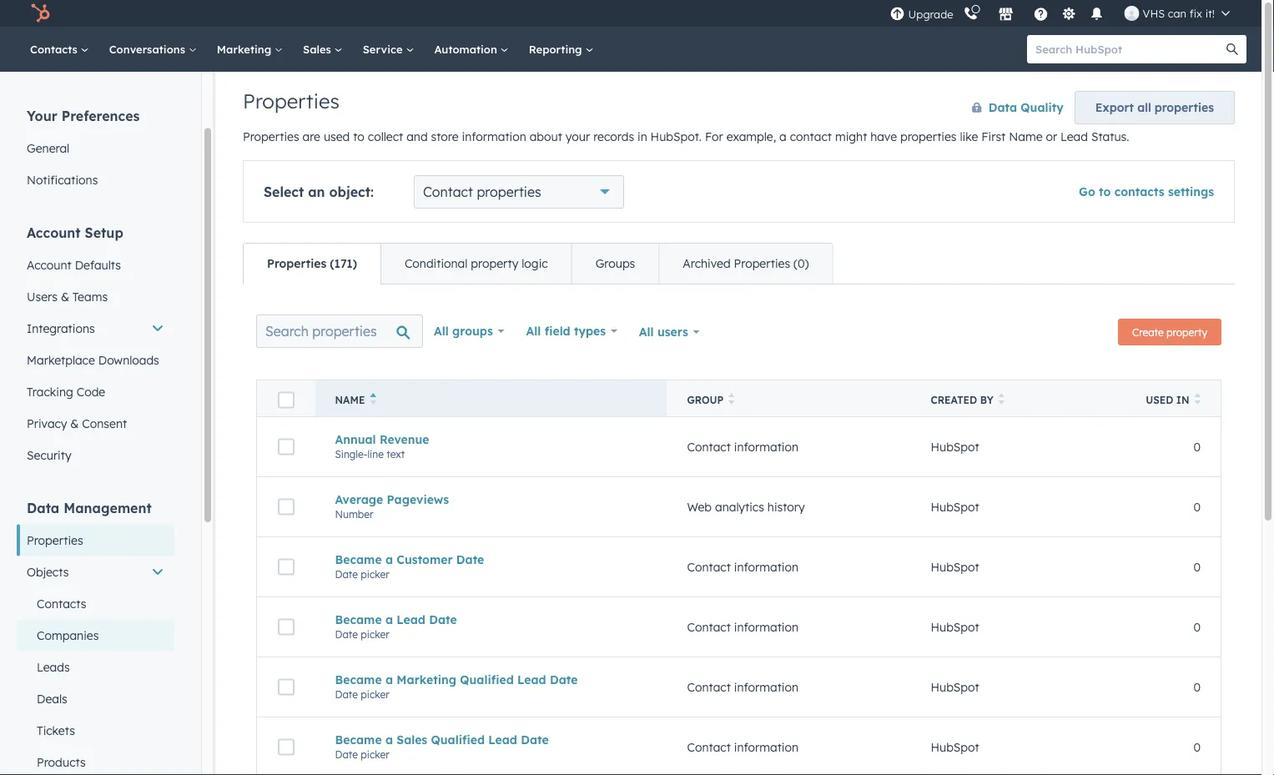 Task type: locate. For each thing, give the bounding box(es) containing it.
create
[[1133, 326, 1164, 338]]

property inside tab list
[[471, 256, 519, 271]]

5 contact information from the top
[[687, 740, 799, 755]]

contacts link down hubspot link
[[20, 27, 99, 72]]

go to contacts settings
[[1079, 184, 1215, 199]]

& inside privacy & consent 'link'
[[70, 416, 79, 431]]

1 horizontal spatial press to sort. element
[[999, 393, 1005, 407]]

contacts link for marketing link
[[20, 27, 99, 72]]

became inside became a marketing qualified lead date date picker
[[335, 673, 382, 687]]

0 vertical spatial property
[[471, 256, 519, 271]]

all field types button
[[516, 315, 628, 348]]

security link
[[17, 439, 174, 471]]

all users
[[639, 325, 688, 339]]

hubspot for annual revenue
[[931, 440, 980, 454]]

6 0 from the top
[[1194, 740, 1201, 755]]

0 horizontal spatial press to sort. image
[[729, 393, 735, 405]]

contacts link for leads link
[[17, 588, 174, 620]]

notifications button
[[1083, 0, 1111, 27]]

0 vertical spatial sales
[[303, 42, 334, 56]]

contact
[[423, 184, 473, 200], [687, 440, 731, 454], [687, 560, 731, 575], [687, 620, 731, 635], [687, 680, 731, 695], [687, 740, 731, 755]]

and
[[407, 129, 428, 144]]

1 0 from the top
[[1194, 440, 1201, 454]]

line
[[368, 448, 384, 461]]

account defaults link
[[17, 249, 174, 281]]

5 hubspot from the top
[[931, 680, 980, 695]]

1 horizontal spatial property
[[1167, 326, 1208, 338]]

2 press to sort. image from the left
[[1195, 393, 1201, 405]]

1 became from the top
[[335, 552, 382, 567]]

0 horizontal spatial property
[[471, 256, 519, 271]]

properties inside 'link'
[[734, 256, 791, 271]]

press to sort. image right group
[[729, 393, 735, 405]]

contacts
[[1115, 184, 1165, 199]]

hubspot for average pageviews
[[931, 500, 980, 514]]

contacts up companies
[[37, 596, 86, 611]]

lead
[[1061, 129, 1088, 144], [397, 612, 426, 627], [518, 673, 546, 687], [489, 733, 517, 747]]

information for became a sales qualified lead date
[[734, 740, 799, 755]]

properties inside data management element
[[27, 533, 83, 548]]

3 contact information from the top
[[687, 620, 799, 635]]

consent
[[82, 416, 127, 431]]

press to sort. element right in
[[1195, 393, 1201, 407]]

press to sort. image
[[729, 393, 735, 405], [1195, 393, 1201, 405]]

property for conditional
[[471, 256, 519, 271]]

group
[[687, 394, 724, 407]]

press to sort. element
[[729, 393, 735, 407], [999, 393, 1005, 407], [1195, 393, 1201, 407]]

1 picker from the top
[[361, 568, 390, 581]]

1 horizontal spatial name
[[1009, 129, 1043, 144]]

1 vertical spatial marketing
[[397, 673, 457, 687]]

to right go
[[1099, 184, 1111, 199]]

all left groups
[[434, 324, 449, 338]]

picker
[[361, 568, 390, 581], [361, 628, 390, 641], [361, 688, 390, 701], [361, 749, 390, 761]]

name left the or
[[1009, 129, 1043, 144]]

& for users
[[61, 289, 69, 304]]

export all properties
[[1096, 100, 1215, 115]]

1 vertical spatial qualified
[[431, 733, 485, 747]]

0 horizontal spatial properties
[[477, 184, 541, 200]]

became inside became a customer date date picker
[[335, 552, 382, 567]]

privacy & consent
[[27, 416, 127, 431]]

qualified
[[460, 673, 514, 687], [431, 733, 485, 747]]

0 vertical spatial to
[[353, 129, 365, 144]]

an
[[308, 184, 325, 200]]

go
[[1079, 184, 1096, 199]]

service
[[363, 42, 406, 56]]

3 press to sort. element from the left
[[1195, 393, 1201, 407]]

2 press to sort. element from the left
[[999, 393, 1005, 407]]

data management element
[[17, 499, 174, 775]]

1 horizontal spatial to
[[1099, 184, 1111, 199]]

are
[[303, 129, 321, 144]]

& right privacy
[[70, 416, 79, 431]]

contacts down hubspot link
[[30, 42, 81, 56]]

property for create
[[1167, 326, 1208, 338]]

press to sort. image for used in
[[1195, 393, 1201, 405]]

0 horizontal spatial &
[[61, 289, 69, 304]]

contact for became a sales qualified lead date
[[687, 740, 731, 755]]

contact information for became a sales qualified lead date
[[687, 740, 799, 755]]

used in
[[1146, 394, 1190, 407]]

0 vertical spatial properties
[[1155, 100, 1215, 115]]

properties (171)
[[267, 256, 357, 271]]

1 vertical spatial property
[[1167, 326, 1208, 338]]

help image
[[1034, 8, 1049, 23]]

information for became a marketing qualified lead date
[[734, 680, 799, 695]]

1 vertical spatial contacts link
[[17, 588, 174, 620]]

1 vertical spatial data
[[27, 500, 60, 516]]

properties left like
[[901, 129, 957, 144]]

account up users
[[27, 258, 72, 272]]

press to sort. image right in
[[1195, 393, 1201, 405]]

data down security
[[27, 500, 60, 516]]

integrations
[[27, 321, 95, 336]]

automation link
[[424, 27, 519, 72]]

qualified inside became a marketing qualified lead date date picker
[[460, 673, 514, 687]]

1 vertical spatial &
[[70, 416, 79, 431]]

first
[[982, 129, 1006, 144]]

hubspot for became a marketing qualified lead date
[[931, 680, 980, 695]]

contact information for became a lead date
[[687, 620, 799, 635]]

1 horizontal spatial marketing
[[397, 673, 457, 687]]

properties up 'objects'
[[27, 533, 83, 548]]

marketing inside became a marketing qualified lead date date picker
[[397, 673, 457, 687]]

records
[[594, 129, 634, 144]]

0 vertical spatial qualified
[[460, 673, 514, 687]]

marketplaces button
[[989, 0, 1024, 27]]

name left ascending sort. press to sort descending. element
[[335, 394, 365, 407]]

calling icon image
[[964, 6, 979, 21]]

a inside became a marketing qualified lead date date picker
[[386, 673, 393, 687]]

1 press to sort. image from the left
[[729, 393, 735, 405]]

settings image
[[1062, 7, 1077, 22]]

lead inside became a marketing qualified lead date date picker
[[518, 673, 546, 687]]

press to sort. element inside used in button
[[1195, 393, 1201, 407]]

press to sort. element for group
[[729, 393, 735, 407]]

press to sort. element inside group button
[[729, 393, 735, 407]]

leads
[[37, 660, 70, 674]]

sales left service
[[303, 42, 334, 56]]

data quality button
[[955, 91, 1065, 124]]

& right users
[[61, 289, 69, 304]]

3 became from the top
[[335, 673, 382, 687]]

tab list
[[243, 243, 834, 285]]

hubspot for became a sales qualified lead date
[[931, 740, 980, 755]]

0 vertical spatial marketing
[[217, 42, 275, 56]]

products link
[[17, 747, 174, 775]]

properties right all at the right top
[[1155, 100, 1215, 115]]

reporting link
[[519, 27, 604, 72]]

tracking
[[27, 384, 73, 399]]

contact information for annual revenue
[[687, 440, 799, 454]]

contacts link up companies
[[17, 588, 174, 620]]

properties down the about
[[477, 184, 541, 200]]

5 0 from the top
[[1194, 680, 1201, 695]]

press to sort. image inside group button
[[729, 393, 735, 405]]

go to contacts settings button
[[1079, 184, 1215, 199]]

have
[[871, 129, 897, 144]]

4 0 from the top
[[1194, 620, 1201, 635]]

your preferences
[[27, 107, 140, 124]]

hubspot
[[931, 440, 980, 454], [931, 500, 980, 514], [931, 560, 980, 575], [931, 620, 980, 635], [931, 680, 980, 695], [931, 740, 980, 755]]

a for became a sales qualified lead date
[[386, 733, 393, 747]]

1 vertical spatial properties
[[901, 129, 957, 144]]

lead inside became a lead date date picker
[[397, 612, 426, 627]]

all inside popup button
[[526, 324, 541, 338]]

1 horizontal spatial sales
[[397, 733, 428, 747]]

became
[[335, 552, 382, 567], [335, 612, 382, 627], [335, 673, 382, 687], [335, 733, 382, 747]]

became a sales qualified lead date date picker
[[335, 733, 549, 761]]

marketing inside marketing link
[[217, 42, 275, 56]]

&
[[61, 289, 69, 304], [70, 416, 79, 431]]

press to sort. element right group
[[729, 393, 735, 407]]

qualified for sales
[[431, 733, 485, 747]]

contacts
[[30, 42, 81, 56], [37, 596, 86, 611]]

qualified inside the became a sales qualified lead date date picker
[[431, 733, 485, 747]]

data inside button
[[989, 100, 1018, 115]]

1 vertical spatial contacts
[[37, 596, 86, 611]]

or
[[1046, 129, 1058, 144]]

4 hubspot from the top
[[931, 620, 980, 635]]

(0)
[[794, 256, 809, 271]]

in
[[1177, 394, 1190, 407]]

upgrade image
[[890, 7, 905, 22]]

0 vertical spatial &
[[61, 289, 69, 304]]

qualified up "became a sales qualified lead date" 'button'
[[460, 673, 514, 687]]

0 for average pageviews
[[1194, 500, 1201, 514]]

groups link
[[572, 244, 659, 284]]

to
[[353, 129, 365, 144], [1099, 184, 1111, 199]]

objects button
[[17, 556, 174, 588]]

press to sort. element inside created by button
[[999, 393, 1005, 407]]

2 horizontal spatial all
[[639, 325, 654, 339]]

0 vertical spatial data
[[989, 100, 1018, 115]]

1 vertical spatial sales
[[397, 733, 428, 747]]

property left logic on the left of page
[[471, 256, 519, 271]]

a for became a lead date
[[386, 612, 393, 627]]

date
[[456, 552, 484, 567], [335, 568, 358, 581], [429, 612, 457, 627], [335, 628, 358, 641], [550, 673, 578, 687], [335, 688, 358, 701], [521, 733, 549, 747], [335, 749, 358, 761]]

2 horizontal spatial press to sort. element
[[1195, 393, 1201, 407]]

information for became a lead date
[[734, 620, 799, 635]]

0 vertical spatial account
[[27, 224, 81, 241]]

deals link
[[17, 683, 174, 715]]

2 horizontal spatial properties
[[1155, 100, 1215, 115]]

1 horizontal spatial properties
[[901, 129, 957, 144]]

4 became from the top
[[335, 733, 382, 747]]

3 picker from the top
[[361, 688, 390, 701]]

0 vertical spatial contacts link
[[20, 27, 99, 72]]

properties (171) link
[[244, 244, 381, 284]]

for
[[705, 129, 724, 144]]

lead up "became a sales qualified lead date" 'button'
[[518, 673, 546, 687]]

users
[[27, 289, 58, 304]]

6 hubspot from the top
[[931, 740, 980, 755]]

0 horizontal spatial data
[[27, 500, 60, 516]]

select
[[264, 184, 304, 200]]

contact inside popup button
[[423, 184, 473, 200]]

lead down became a customer date date picker at left bottom
[[397, 612, 426, 627]]

2 0 from the top
[[1194, 500, 1201, 514]]

tab panel
[[243, 284, 1235, 775]]

became inside the became a sales qualified lead date date picker
[[335, 733, 382, 747]]

sales down became a marketing qualified lead date date picker
[[397, 733, 428, 747]]

information for became a customer date
[[734, 560, 799, 575]]

created by
[[931, 394, 994, 407]]

properties inside popup button
[[477, 184, 541, 200]]

1 vertical spatial to
[[1099, 184, 1111, 199]]

ascending sort. press to sort descending. element
[[370, 393, 376, 407]]

0 horizontal spatial name
[[335, 394, 365, 407]]

average pageviews button
[[335, 492, 647, 507]]

picker inside the became a sales qualified lead date date picker
[[361, 749, 390, 761]]

a inside became a customer date date picker
[[386, 552, 393, 567]]

2 account from the top
[[27, 258, 72, 272]]

logic
[[522, 256, 548, 271]]

search image
[[1227, 43, 1239, 55]]

companies link
[[17, 620, 174, 652]]

all left users at the right of the page
[[639, 325, 654, 339]]

tracking code link
[[17, 376, 174, 408]]

your
[[27, 107, 57, 124]]

3 0 from the top
[[1194, 560, 1201, 575]]

1 vertical spatial name
[[335, 394, 365, 407]]

all left the field
[[526, 324, 541, 338]]

teams
[[72, 289, 108, 304]]

users
[[658, 325, 688, 339]]

data up first
[[989, 100, 1018, 115]]

vhs can fix it! button
[[1115, 0, 1240, 27]]

all for all groups
[[434, 324, 449, 338]]

2 contact information from the top
[[687, 560, 799, 575]]

property inside button
[[1167, 326, 1208, 338]]

menu
[[889, 0, 1242, 27]]

0 for became a customer date
[[1194, 560, 1201, 575]]

1 press to sort. element from the left
[[729, 393, 735, 407]]

a inside the became a sales qualified lead date date picker
[[386, 733, 393, 747]]

lead down became a marketing qualified lead date button
[[489, 733, 517, 747]]

press to sort. image inside used in button
[[1195, 393, 1201, 405]]

2 hubspot from the top
[[931, 500, 980, 514]]

sales
[[303, 42, 334, 56], [397, 733, 428, 747]]

1 contact information from the top
[[687, 440, 799, 454]]

0 vertical spatial name
[[1009, 129, 1043, 144]]

2 vertical spatial properties
[[477, 184, 541, 200]]

became for became a sales qualified lead date
[[335, 733, 382, 747]]

1 horizontal spatial all
[[526, 324, 541, 338]]

property right create
[[1167, 326, 1208, 338]]

became inside became a lead date date picker
[[335, 612, 382, 627]]

annual
[[335, 432, 376, 447]]

tab panel containing all groups
[[243, 284, 1235, 775]]

1 horizontal spatial &
[[70, 416, 79, 431]]

marketing down became a lead date date picker
[[397, 673, 457, 687]]

conditional property logic link
[[381, 244, 572, 284]]

name inside button
[[335, 394, 365, 407]]

1 horizontal spatial press to sort. image
[[1195, 393, 1201, 405]]

1 vertical spatial account
[[27, 258, 72, 272]]

press to sort. element right by
[[999, 393, 1005, 407]]

marketing link
[[207, 27, 293, 72]]

Search search field
[[256, 315, 423, 348]]

account setup element
[[17, 223, 174, 471]]

to right used
[[353, 129, 365, 144]]

properties up the are
[[243, 88, 340, 114]]

0 horizontal spatial to
[[353, 129, 365, 144]]

lead right the or
[[1061, 129, 1088, 144]]

1 hubspot from the top
[[931, 440, 980, 454]]

used
[[324, 129, 350, 144]]

conversations
[[109, 42, 188, 56]]

4 contact information from the top
[[687, 680, 799, 695]]

marketing left sales link
[[217, 42, 275, 56]]

1 horizontal spatial data
[[989, 100, 1018, 115]]

3 hubspot from the top
[[931, 560, 980, 575]]

2 picker from the top
[[361, 628, 390, 641]]

became a marketing qualified lead date button
[[335, 673, 647, 687]]

0 for became a marketing qualified lead date
[[1194, 680, 1201, 695]]

2 became from the top
[[335, 612, 382, 627]]

& inside users & teams link
[[61, 289, 69, 304]]

customer
[[397, 552, 453, 567]]

0 horizontal spatial press to sort. element
[[729, 393, 735, 407]]

account up account defaults
[[27, 224, 81, 241]]

a inside became a lead date date picker
[[386, 612, 393, 627]]

0 horizontal spatial all
[[434, 324, 449, 338]]

your
[[566, 129, 590, 144]]

qualified down became a marketing qualified lead date date picker
[[431, 733, 485, 747]]

properties left (0)
[[734, 256, 791, 271]]

0 horizontal spatial marketing
[[217, 42, 275, 56]]

tickets link
[[17, 715, 174, 747]]

vhs
[[1143, 6, 1165, 20]]

4 picker from the top
[[361, 749, 390, 761]]

data
[[989, 100, 1018, 115], [27, 500, 60, 516]]

1 account from the top
[[27, 224, 81, 241]]



Task type: describe. For each thing, give the bounding box(es) containing it.
general
[[27, 141, 69, 155]]

tab list containing properties (171)
[[243, 243, 834, 285]]

notifications link
[[17, 164, 174, 196]]

search button
[[1219, 35, 1247, 63]]

Search HubSpot search field
[[1028, 35, 1232, 63]]

hubspot link
[[20, 3, 63, 23]]

like
[[960, 129, 979, 144]]

contact for became a lead date
[[687, 620, 731, 635]]

sales link
[[293, 27, 353, 72]]

a for became a customer date
[[386, 552, 393, 567]]

hubspot.
[[651, 129, 702, 144]]

average
[[335, 492, 383, 507]]

data management
[[27, 500, 152, 516]]

contact
[[790, 129, 832, 144]]

contact information for became a marketing qualified lead date
[[687, 680, 799, 695]]

leads link
[[17, 652, 174, 683]]

conditional
[[405, 256, 468, 271]]

press to sort. image for group
[[729, 393, 735, 405]]

created
[[931, 394, 978, 407]]

contact for became a marketing qualified lead date
[[687, 680, 731, 695]]

press to sort. element for used in
[[1195, 393, 1201, 407]]

general link
[[17, 132, 174, 164]]

0 for became a lead date
[[1194, 620, 1201, 635]]

contact for annual revenue
[[687, 440, 731, 454]]

create property button
[[1119, 319, 1222, 346]]

a for became a marketing qualified lead date
[[386, 673, 393, 687]]

text
[[387, 448, 405, 461]]

marketplace downloads
[[27, 353, 159, 367]]

notifications image
[[1090, 8, 1105, 23]]

management
[[64, 500, 152, 516]]

name button
[[315, 380, 667, 417]]

0 vertical spatial contacts
[[30, 42, 81, 56]]

properties inside "button"
[[1155, 100, 1215, 115]]

marketplace
[[27, 353, 95, 367]]

account defaults
[[27, 258, 121, 272]]

account for account defaults
[[27, 258, 72, 272]]

marketplaces image
[[999, 8, 1014, 23]]

automation
[[434, 42, 501, 56]]

contact properties button
[[414, 175, 624, 209]]

conditional property logic
[[405, 256, 548, 271]]

history
[[768, 500, 805, 514]]

objects
[[27, 565, 69, 579]]

all for all users
[[639, 325, 654, 339]]

export
[[1096, 100, 1134, 115]]

became for became a customer date
[[335, 552, 382, 567]]

create property
[[1133, 326, 1208, 338]]

account setup
[[27, 224, 123, 241]]

store
[[431, 129, 459, 144]]

annual revenue single-line text
[[335, 432, 430, 461]]

press to sort. element for created by
[[999, 393, 1005, 407]]

marketplace downloads link
[[17, 344, 174, 376]]

field
[[545, 324, 571, 338]]

properties left (171)
[[267, 256, 327, 271]]

0 horizontal spatial sales
[[303, 42, 334, 56]]

data quality
[[989, 100, 1064, 115]]

annual revenue button
[[335, 432, 647, 447]]

properties are used to collect and store information about your records in hubspot. for example, a contact might have properties like first name or lead status.
[[243, 129, 1130, 144]]

qualified for marketing
[[460, 673, 514, 687]]

users & teams
[[27, 289, 108, 304]]

& for privacy
[[70, 416, 79, 431]]

account for account setup
[[27, 224, 81, 241]]

contacts inside data management element
[[37, 596, 86, 611]]

became for became a lead date
[[335, 612, 382, 627]]

reporting
[[529, 42, 586, 56]]

press to sort. image
[[999, 393, 1005, 405]]

became for became a marketing qualified lead date
[[335, 673, 382, 687]]

picker inside became a marketing qualified lead date date picker
[[361, 688, 390, 701]]

calling icon button
[[957, 2, 985, 24]]

data for data quality
[[989, 100, 1018, 115]]

security
[[27, 448, 71, 462]]

in
[[638, 129, 647, 144]]

it!
[[1206, 6, 1215, 20]]

became a customer date button
[[335, 552, 647, 567]]

setup
[[85, 224, 123, 241]]

all for all field types
[[526, 324, 541, 338]]

created by button
[[911, 380, 1121, 417]]

tickets
[[37, 723, 75, 738]]

your preferences element
[[17, 106, 174, 196]]

pageviews
[[387, 492, 449, 507]]

notifications
[[27, 172, 98, 187]]

all groups button
[[423, 315, 516, 348]]

fix
[[1190, 6, 1203, 20]]

picker inside became a lead date date picker
[[361, 628, 390, 641]]

deals
[[37, 692, 67, 706]]

became a customer date date picker
[[335, 552, 484, 581]]

contact information for became a customer date
[[687, 560, 799, 575]]

eloise francis image
[[1125, 6, 1140, 21]]

sales inside the became a sales qualified lead date date picker
[[397, 733, 428, 747]]

average pageviews number
[[335, 492, 449, 521]]

0 for annual revenue
[[1194, 440, 1201, 454]]

ascending sort. press to sort descending. image
[[370, 393, 376, 405]]

privacy & consent link
[[17, 408, 174, 439]]

single-
[[335, 448, 368, 461]]

tracking code
[[27, 384, 105, 399]]

(171)
[[330, 256, 357, 271]]

menu containing vhs can fix it!
[[889, 0, 1242, 27]]

0 for became a sales qualified lead date
[[1194, 740, 1201, 755]]

code
[[77, 384, 105, 399]]

contact for became a customer date
[[687, 560, 731, 575]]

data for data management
[[27, 500, 60, 516]]

all users button
[[628, 315, 711, 350]]

information for annual revenue
[[734, 440, 799, 454]]

hubspot image
[[30, 3, 50, 23]]

properties link
[[17, 525, 174, 556]]

upgrade
[[909, 8, 954, 21]]

properties left the are
[[243, 129, 299, 144]]

archived properties (0) link
[[659, 244, 833, 284]]

lead inside the became a sales qualified lead date date picker
[[489, 733, 517, 747]]

hubspot for became a lead date
[[931, 620, 980, 635]]

used
[[1146, 394, 1174, 407]]

archived
[[683, 256, 731, 271]]

all
[[1138, 100, 1152, 115]]

privacy
[[27, 416, 67, 431]]

contact properties
[[423, 184, 541, 200]]

example,
[[727, 129, 776, 144]]

can
[[1168, 6, 1187, 20]]

picker inside became a customer date date picker
[[361, 568, 390, 581]]

number
[[335, 508, 374, 521]]

became a marketing qualified lead date date picker
[[335, 673, 578, 701]]

hubspot for became a customer date
[[931, 560, 980, 575]]

vhs can fix it!
[[1143, 6, 1215, 20]]



Task type: vqa. For each thing, say whether or not it's contained in the screenshot.
list to the left
no



